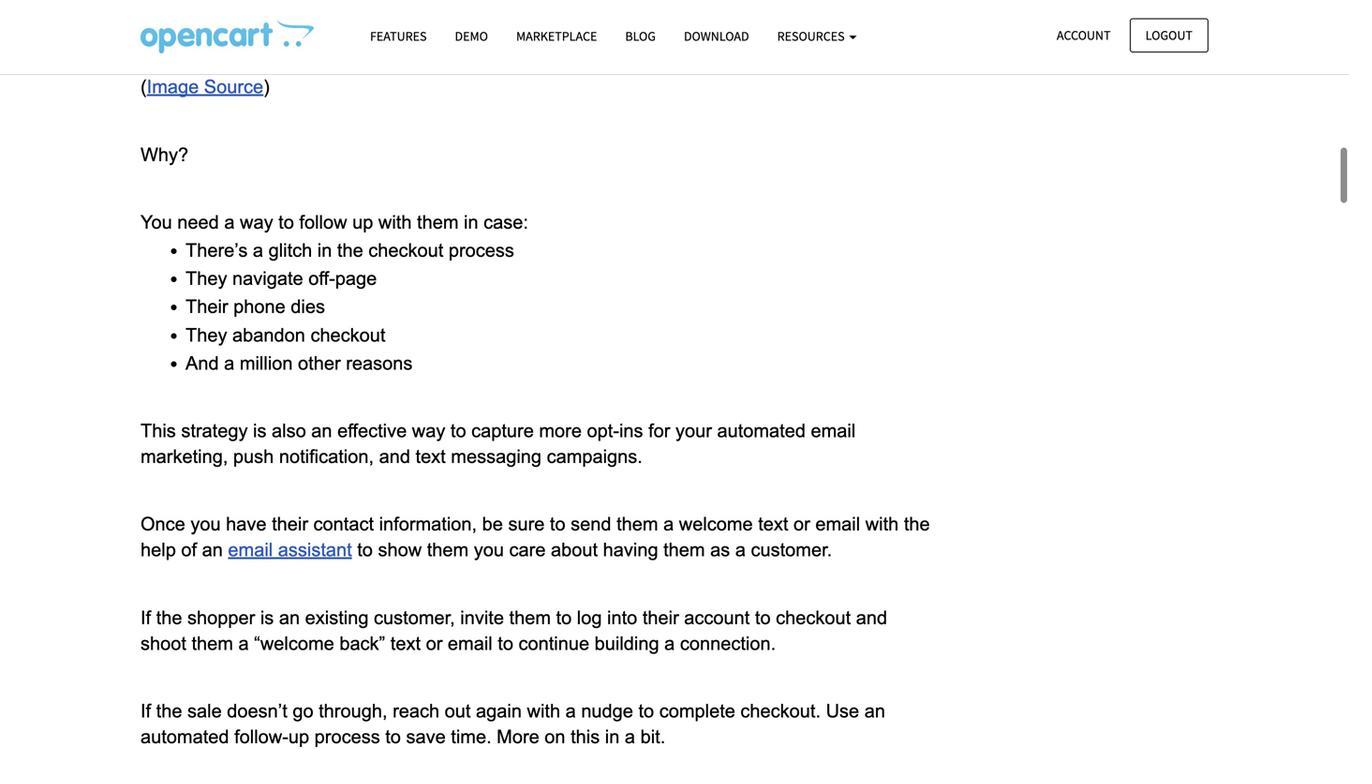 Task type: describe. For each thing, give the bounding box(es) containing it.
or inside once you have their contact information, be sure to send them a welcome text or email with the help of an
[[794, 514, 811, 534]]

shopper
[[187, 607, 255, 628]]

million
[[240, 353, 293, 373]]

and
[[186, 353, 219, 373]]

time.
[[451, 727, 492, 747]]

)
[[264, 77, 270, 97]]

text inside once you have their contact information, be sure to send them a welcome text or email with the help of an
[[759, 514, 789, 534]]

text inside this strategy is also an effective way to capture more opt-ins for your automated email marketing, push notification, and text messaging campaigns.
[[416, 446, 446, 467]]

strategy
[[181, 420, 248, 441]]

more
[[539, 420, 582, 441]]

reasons
[[346, 353, 413, 373]]

save
[[406, 727, 446, 747]]

account
[[1057, 27, 1111, 44]]

case:
[[484, 212, 529, 232]]

off-
[[309, 268, 335, 289]]

need
[[177, 212, 219, 232]]

download
[[684, 28, 750, 45]]

1 they from the top
[[186, 268, 227, 289]]

with inside if the sale doesn't go through, reach out again with a nudge to complete checkout. use an automated follow-up process to save time. more on this in a bit.
[[527, 701, 561, 721]]

other
[[298, 353, 341, 373]]

to up bit.
[[639, 701, 654, 721]]

up inside you need a way to follow up with them in case: there's a glitch in the checkout process they navigate off-page their phone dies they abandon checkout and a million other reasons
[[353, 212, 373, 232]]

email assistant link
[[228, 538, 352, 562]]

more
[[497, 727, 540, 747]]

you inside once you have their contact information, be sure to send them a welcome text or email with the help of an
[[191, 514, 221, 534]]

page
[[335, 268, 377, 289]]

if the shopper is an existing customer, invite them to log into their account to checkout and shoot them a "welcome back" text or email to continue building a connection.
[[141, 607, 893, 654]]

shoot
[[141, 633, 186, 654]]

a right and at the top left of the page
[[224, 353, 235, 373]]

sale
[[187, 701, 222, 721]]

download link
[[670, 20, 764, 53]]

automated inside if the sale doesn't go through, reach out again with a nudge to complete checkout. use an automated follow-up process to save time. more on this in a bit.
[[141, 727, 229, 747]]

building
[[595, 633, 660, 654]]

contact
[[314, 514, 374, 534]]

features link
[[356, 20, 441, 53]]

you
[[141, 212, 172, 232]]

if for if the sale doesn't go through, reach out again with a nudge to complete checkout. use an automated follow-up process to save time. more on this in a bit.
[[141, 701, 151, 721]]

marketplace link
[[502, 20, 611, 53]]

follow
[[299, 212, 347, 232]]

capture
[[472, 420, 534, 441]]

existing
[[305, 607, 369, 628]]

email inside this strategy is also an effective way to capture more opt-ins for your automated email marketing, push notification, and text messaging campaigns.
[[811, 420, 856, 441]]

send
[[571, 514, 612, 534]]

a up there's
[[224, 212, 235, 232]]

email inside if the shopper is an existing customer, invite them to log into their account to checkout and shoot them a "welcome back" text or email to continue building a connection.
[[448, 633, 493, 654]]

on
[[545, 727, 566, 747]]

nudge
[[581, 701, 634, 721]]

customer.
[[751, 540, 833, 560]]

getting contact details on a form. image
[[141, 0, 725, 68]]

help
[[141, 540, 176, 560]]

0 vertical spatial checkout
[[369, 240, 444, 261]]

resources link
[[764, 20, 871, 53]]

their inside if the shopper is an existing customer, invite them to log into their account to checkout and shoot them a "welcome back" text or email to continue building a connection.
[[643, 607, 679, 628]]

bit.
[[641, 727, 666, 747]]

with inside you need a way to follow up with them in case: there's a glitch in the checkout process they navigate off-page their phone dies they abandon checkout and a million other reasons
[[379, 212, 412, 232]]

automated inside this strategy is also an effective way to capture more opt-ins for your automated email marketing, push notification, and text messaging campaigns.
[[717, 420, 806, 441]]

the inside if the sale doesn't go through, reach out again with a nudge to complete checkout. use an automated follow-up process to save time. more on this in a bit.
[[156, 701, 182, 721]]

0 horizontal spatial in
[[318, 240, 332, 261]]

"welcome
[[254, 633, 334, 654]]

about
[[551, 540, 598, 560]]

into
[[607, 607, 638, 628]]

once you have their contact information, be sure to send them a welcome text or email with the help of an
[[141, 514, 936, 560]]

source
[[204, 77, 264, 97]]

the inside if the shopper is an existing customer, invite them to log into their account to checkout and shoot them a "welcome back" text or email to continue building a connection.
[[156, 607, 182, 628]]

logout
[[1146, 27, 1193, 44]]

an inside once you have their contact information, be sure to send them a welcome text or email with the help of an
[[202, 540, 223, 560]]

customer,
[[374, 607, 455, 628]]

effective
[[338, 420, 407, 441]]

a down the shopper on the left of page
[[239, 633, 249, 654]]

is inside this strategy is also an effective way to capture more opt-ins for your automated email marketing, push notification, and text messaging campaigns.
[[253, 420, 267, 441]]

to left log
[[556, 607, 572, 628]]

sure
[[508, 514, 545, 534]]

connection.
[[680, 633, 776, 654]]

go
[[293, 701, 314, 721]]

complete
[[660, 701, 736, 721]]

once
[[141, 514, 185, 534]]

and inside this strategy is also an effective way to capture more opt-ins for your automated email marketing, push notification, and text messaging campaigns.
[[379, 446, 411, 467]]

email inside once you have their contact information, be sure to send them a welcome text or email with the help of an
[[816, 514, 861, 534]]

(
[[141, 77, 147, 97]]

be
[[482, 514, 503, 534]]

checkout.
[[741, 701, 821, 721]]

2 they from the top
[[186, 325, 227, 345]]

an inside this strategy is also an effective way to capture more opt-ins for your automated email marketing, push notification, and text messaging campaigns.
[[311, 420, 332, 441]]

through,
[[319, 701, 388, 721]]

blog
[[626, 28, 656, 45]]

push
[[233, 446, 274, 467]]

an inside if the sale doesn't go through, reach out again with a nudge to complete checkout. use an automated follow-up process to save time. more on this in a bit.
[[865, 701, 886, 721]]

and inside if the shopper is an existing customer, invite them to log into their account to checkout and shoot them a "welcome back" text or email to continue building a connection.
[[856, 607, 888, 628]]

them inside once you have their contact information, be sure to send them a welcome text or email with the help of an
[[617, 514, 659, 534]]

the inside once you have their contact information, be sure to send them a welcome text or email with the help of an
[[904, 514, 930, 534]]

process inside you need a way to follow up with them in case: there's a glitch in the checkout process they navigate off-page their phone dies they abandon checkout and a million other reasons
[[449, 240, 515, 261]]

account link
[[1041, 18, 1127, 52]]

to inside this strategy is also an effective way to capture more opt-ins for your automated email marketing, push notification, and text messaging campaigns.
[[451, 420, 466, 441]]

for
[[649, 420, 671, 441]]

to inside once you have their contact information, be sure to send them a welcome text or email with the help of an
[[550, 514, 566, 534]]

assistant
[[278, 540, 352, 560]]

1 vertical spatial checkout
[[311, 325, 386, 345]]



Task type: vqa. For each thing, say whether or not it's contained in the screenshot.
the Conversion Magic link
no



Task type: locate. For each thing, give the bounding box(es) containing it.
demo link
[[441, 20, 502, 53]]

1 horizontal spatial in
[[464, 212, 479, 232]]

1 vertical spatial automated
[[141, 727, 229, 747]]

to
[[279, 212, 294, 232], [451, 420, 466, 441], [550, 514, 566, 534], [357, 540, 373, 560], [556, 607, 572, 628], [755, 607, 771, 628], [498, 633, 514, 654], [639, 701, 654, 721], [385, 727, 401, 747]]

if for if the shopper is an existing customer, invite them to log into their account to checkout and shoot them a "welcome back" text or email to continue building a connection.
[[141, 607, 151, 628]]

2 horizontal spatial in
[[605, 727, 620, 747]]

an up notification,
[[311, 420, 332, 441]]

process inside if the sale doesn't go through, reach out again with a nudge to complete checkout. use an automated follow-up process to save time. more on this in a bit.
[[315, 727, 380, 747]]

way right the effective
[[412, 420, 446, 441]]

care
[[509, 540, 546, 560]]

0 vertical spatial in
[[464, 212, 479, 232]]

an inside if the shopper is an existing customer, invite them to log into their account to checkout and shoot them a "welcome back" text or email to continue building a connection.
[[279, 607, 300, 628]]

them left as
[[664, 540, 705, 560]]

1 horizontal spatial with
[[527, 701, 561, 721]]

2 horizontal spatial with
[[866, 514, 899, 534]]

2 vertical spatial with
[[527, 701, 561, 721]]

process down 'through,'
[[315, 727, 380, 747]]

image
[[147, 77, 199, 97]]

dies
[[291, 296, 325, 317]]

way inside this strategy is also an effective way to capture more opt-ins for your automated email marketing, push notification, and text messaging campaigns.
[[412, 420, 446, 441]]

way inside you need a way to follow up with them in case: there's a glitch in the checkout process they navigate off-page their phone dies they abandon checkout and a million other reasons
[[240, 212, 273, 232]]

and
[[379, 446, 411, 467], [856, 607, 888, 628]]

they
[[186, 268, 227, 289], [186, 325, 227, 345]]

automated
[[717, 420, 806, 441], [141, 727, 229, 747]]

them inside you need a way to follow up with them in case: there's a glitch in the checkout process they navigate off-page their phone dies they abandon checkout and a million other reasons
[[417, 212, 459, 232]]

them left case:
[[417, 212, 459, 232]]

back"
[[340, 633, 385, 654]]

automated down the sale
[[141, 727, 229, 747]]

1 horizontal spatial up
[[353, 212, 373, 232]]

1 vertical spatial in
[[318, 240, 332, 261]]

in left case:
[[464, 212, 479, 232]]

an
[[311, 420, 332, 441], [202, 540, 223, 560], [279, 607, 300, 628], [865, 701, 886, 721]]

have
[[226, 514, 267, 534]]

2 vertical spatial checkout
[[776, 607, 851, 628]]

1 horizontal spatial way
[[412, 420, 446, 441]]

to left the capture
[[451, 420, 466, 441]]

1 vertical spatial up
[[289, 727, 309, 747]]

you down be
[[474, 540, 504, 560]]

0 vertical spatial process
[[449, 240, 515, 261]]

resources
[[778, 28, 848, 45]]

checkout up other
[[311, 325, 386, 345]]

text inside if the shopper is an existing customer, invite them to log into their account to checkout and shoot them a "welcome back" text or email to continue building a connection.
[[391, 633, 421, 654]]

0 horizontal spatial their
[[272, 514, 308, 534]]

them down information,
[[427, 540, 469, 560]]

0 vertical spatial their
[[272, 514, 308, 534]]

you up "of"
[[191, 514, 221, 534]]

in down "follow"
[[318, 240, 332, 261]]

of
[[181, 540, 197, 560]]

a inside once you have their contact information, be sure to send them a welcome text or email with the help of an
[[664, 514, 674, 534]]

again
[[476, 701, 522, 721]]

image source link
[[147, 75, 264, 99]]

to up about
[[550, 514, 566, 534]]

in down nudge
[[605, 727, 620, 747]]

1 vertical spatial you
[[474, 540, 504, 560]]

reach
[[393, 701, 440, 721]]

1 vertical spatial if
[[141, 701, 151, 721]]

a up this
[[566, 701, 576, 721]]

or down customer,
[[426, 633, 443, 654]]

doesn't
[[227, 701, 288, 721]]

1 horizontal spatial their
[[643, 607, 679, 628]]

1 horizontal spatial and
[[856, 607, 888, 628]]

if the sale doesn't go through, reach out again with a nudge to complete checkout. use an automated follow-up process to save time. more on this in a bit.
[[141, 701, 891, 747]]

text down customer,
[[391, 633, 421, 654]]

0 vertical spatial they
[[186, 268, 227, 289]]

0 vertical spatial automated
[[717, 420, 806, 441]]

if inside if the shopper is an existing customer, invite them to log into their account to checkout and shoot them a "welcome back" text or email to continue building a connection.
[[141, 607, 151, 628]]

the inside you need a way to follow up with them in case: there's a glitch in the checkout process they navigate off-page their phone dies they abandon checkout and a million other reasons
[[337, 240, 363, 261]]

with inside once you have their contact information, be sure to send them a welcome text or email with the help of an
[[866, 514, 899, 534]]

0 horizontal spatial process
[[315, 727, 380, 747]]

0 vertical spatial if
[[141, 607, 151, 628]]

to down contact
[[357, 540, 373, 560]]

demo
[[455, 28, 488, 45]]

1 horizontal spatial you
[[474, 540, 504, 560]]

their up the email assistant "link"
[[272, 514, 308, 534]]

their inside once you have their contact information, be sure to send them a welcome text or email with the help of an
[[272, 514, 308, 534]]

checkout inside if the shopper is an existing customer, invite them to log into their account to checkout and shoot them a "welcome back" text or email to continue building a connection.
[[776, 607, 851, 628]]

features
[[370, 28, 427, 45]]

1 horizontal spatial process
[[449, 240, 515, 261]]

to down "invite"
[[498, 633, 514, 654]]

checkout
[[369, 240, 444, 261], [311, 325, 386, 345], [776, 607, 851, 628]]

welcome
[[679, 514, 753, 534]]

them up having
[[617, 514, 659, 534]]

is up push
[[253, 420, 267, 441]]

you need a way to follow up with them in case: there's a glitch in the checkout process they navigate off-page their phone dies they abandon checkout and a million other reasons
[[141, 212, 529, 373]]

they down their on the top
[[186, 325, 227, 345]]

0 horizontal spatial with
[[379, 212, 412, 232]]

process down case:
[[449, 240, 515, 261]]

to left the save
[[385, 727, 401, 747]]

1 vertical spatial or
[[426, 633, 443, 654]]

opt-
[[587, 420, 620, 441]]

this
[[141, 420, 176, 441]]

a
[[224, 212, 235, 232], [253, 240, 263, 261], [224, 353, 235, 373], [664, 514, 674, 534], [736, 540, 746, 560], [239, 633, 249, 654], [665, 633, 675, 654], [566, 701, 576, 721], [625, 727, 636, 747]]

marketing,
[[141, 446, 228, 467]]

1 vertical spatial and
[[856, 607, 888, 628]]

account
[[685, 607, 750, 628]]

their right into
[[643, 607, 679, 628]]

2 vertical spatial text
[[391, 633, 421, 654]]

0 vertical spatial and
[[379, 446, 411, 467]]

1 horizontal spatial or
[[794, 514, 811, 534]]

checkout up 'page'
[[369, 240, 444, 261]]

1 vertical spatial way
[[412, 420, 446, 441]]

2 if from the top
[[141, 701, 151, 721]]

0 horizontal spatial way
[[240, 212, 273, 232]]

campaigns.
[[547, 446, 643, 467]]

in inside if the sale doesn't go through, reach out again with a nudge to complete checkout. use an automated follow-up process to save time. more on this in a bit.
[[605, 727, 620, 747]]

0 horizontal spatial and
[[379, 446, 411, 467]]

0 vertical spatial you
[[191, 514, 221, 534]]

them
[[417, 212, 459, 232], [617, 514, 659, 534], [427, 540, 469, 560], [664, 540, 705, 560], [509, 607, 551, 628], [192, 633, 233, 654]]

logout link
[[1130, 18, 1209, 52]]

this
[[571, 727, 600, 747]]

information,
[[379, 514, 477, 534]]

an right use at the right
[[865, 701, 886, 721]]

way up glitch on the top of page
[[240, 212, 273, 232]]

also
[[272, 420, 306, 441]]

if
[[141, 607, 151, 628], [141, 701, 151, 721]]

blog link
[[611, 20, 670, 53]]

phone
[[234, 296, 286, 317]]

checkout down "customer." at the bottom of the page
[[776, 607, 851, 628]]

having
[[603, 540, 659, 560]]

0 vertical spatial way
[[240, 212, 273, 232]]

a left "welcome"
[[664, 514, 674, 534]]

text left messaging
[[416, 446, 446, 467]]

to inside you need a way to follow up with them in case: there's a glitch in the checkout process they navigate off-page their phone dies they abandon checkout and a million other reasons
[[279, 212, 294, 232]]

1 vertical spatial text
[[759, 514, 789, 534]]

0 vertical spatial is
[[253, 420, 267, 441]]

1 vertical spatial they
[[186, 325, 227, 345]]

7 unique ways to boost mobile shopping cart conversion rates image
[[141, 20, 314, 53]]

they up their on the top
[[186, 268, 227, 289]]

navigate
[[232, 268, 303, 289]]

an right "of"
[[202, 540, 223, 560]]

2 vertical spatial in
[[605, 727, 620, 747]]

up down go
[[289, 727, 309, 747]]

0 horizontal spatial up
[[289, 727, 309, 747]]

their
[[186, 296, 228, 317]]

there's
[[186, 240, 248, 261]]

1 horizontal spatial automated
[[717, 420, 806, 441]]

a left bit.
[[625, 727, 636, 747]]

email assistant to show them you care about having them as a customer.
[[228, 540, 838, 560]]

if inside if the sale doesn't go through, reach out again with a nudge to complete checkout. use an automated follow-up process to save time. more on this in a bit.
[[141, 701, 151, 721]]

a right as
[[736, 540, 746, 560]]

a right building
[[665, 633, 675, 654]]

process
[[449, 240, 515, 261], [315, 727, 380, 747]]

ins
[[620, 420, 644, 441]]

is inside if the shopper is an existing customer, invite them to log into their account to checkout and shoot them a "welcome back" text or email to continue building a connection.
[[260, 607, 274, 628]]

1 vertical spatial their
[[643, 607, 679, 628]]

to up glitch on the top of page
[[279, 212, 294, 232]]

0 vertical spatial or
[[794, 514, 811, 534]]

their
[[272, 514, 308, 534], [643, 607, 679, 628]]

why?
[[141, 144, 189, 165]]

0 horizontal spatial you
[[191, 514, 221, 534]]

is
[[253, 420, 267, 441], [260, 607, 274, 628]]

or inside if the shopper is an existing customer, invite them to log into their account to checkout and shoot them a "welcome back" text or email to continue building a connection.
[[426, 633, 443, 654]]

follow-
[[234, 727, 289, 747]]

your
[[676, 420, 712, 441]]

use
[[826, 701, 860, 721]]

the
[[337, 240, 363, 261], [904, 514, 930, 534], [156, 607, 182, 628], [156, 701, 182, 721]]

glitch
[[269, 240, 312, 261]]

an up "welcome
[[279, 607, 300, 628]]

email
[[811, 420, 856, 441], [816, 514, 861, 534], [228, 540, 273, 560], [448, 633, 493, 654]]

0 horizontal spatial automated
[[141, 727, 229, 747]]

0 vertical spatial text
[[416, 446, 446, 467]]

messaging
[[451, 446, 542, 467]]

up inside if the sale doesn't go through, reach out again with a nudge to complete checkout. use an automated follow-up process to save time. more on this in a bit.
[[289, 727, 309, 747]]

or up "customer." at the bottom of the page
[[794, 514, 811, 534]]

text up "customer." at the bottom of the page
[[759, 514, 789, 534]]

automated right your
[[717, 420, 806, 441]]

0 horizontal spatial or
[[426, 633, 443, 654]]

is up "welcome
[[260, 607, 274, 628]]

marketplace
[[516, 28, 597, 45]]

if up shoot
[[141, 607, 151, 628]]

this strategy is also an effective way to capture more opt-ins for your automated email marketing, push notification, and text messaging campaigns.
[[141, 420, 861, 467]]

a up the 'navigate'
[[253, 240, 263, 261]]

1 if from the top
[[141, 607, 151, 628]]

( image source )
[[141, 77, 270, 97]]

them down the shopper on the left of page
[[192, 633, 233, 654]]

them up continue
[[509, 607, 551, 628]]

out
[[445, 701, 471, 721]]

to up connection.
[[755, 607, 771, 628]]

1 vertical spatial is
[[260, 607, 274, 628]]

in
[[464, 212, 479, 232], [318, 240, 332, 261], [605, 727, 620, 747]]

abandon
[[232, 325, 305, 345]]

show
[[378, 540, 422, 560]]

0 vertical spatial up
[[353, 212, 373, 232]]

1 vertical spatial with
[[866, 514, 899, 534]]

0 vertical spatial with
[[379, 212, 412, 232]]

up right "follow"
[[353, 212, 373, 232]]

continue
[[519, 633, 590, 654]]

if left the sale
[[141, 701, 151, 721]]

1 vertical spatial process
[[315, 727, 380, 747]]



